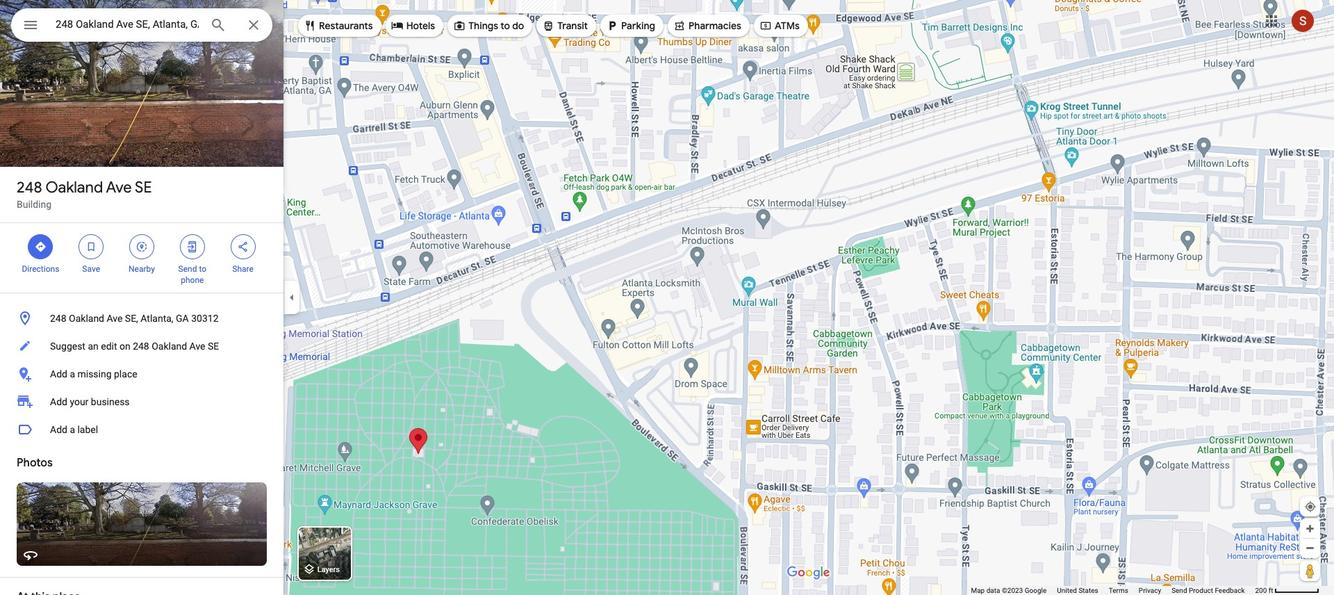 Task type: vqa. For each thing, say whether or not it's contained in the screenshot.


Task type: describe. For each thing, give the bounding box(es) containing it.
restaurants
[[319, 19, 373, 32]]

send for send product feedback
[[1172, 587, 1188, 594]]

send product feedback
[[1172, 587, 1245, 594]]

zoom out image
[[1305, 543, 1316, 553]]

248 for se
[[17, 178, 42, 197]]

 atms
[[760, 18, 800, 33]]

ave inside suggest an edit on 248 oakland ave se button
[[189, 341, 205, 352]]

none field inside 248 oakland ave se, atlanta, ga 30312 field
[[56, 16, 199, 33]]

an
[[88, 341, 99, 352]]

transit
[[558, 19, 588, 32]]

zoom in image
[[1305, 523, 1316, 534]]


[[22, 15, 39, 35]]

add for add a label
[[50, 424, 67, 435]]


[[760, 18, 772, 33]]

share
[[232, 264, 254, 274]]

atlanta,
[[141, 313, 173, 324]]

your
[[70, 396, 89, 407]]

suggest an edit on 248 oakland ave se button
[[0, 332, 284, 360]]

do
[[512, 19, 524, 32]]

united states
[[1057, 587, 1099, 594]]


[[186, 239, 199, 254]]

add your business
[[50, 396, 130, 407]]

oakland for se
[[45, 178, 103, 197]]


[[136, 239, 148, 254]]

add a label
[[50, 424, 98, 435]]

product
[[1189, 587, 1214, 594]]

to inside  things to do
[[501, 19, 510, 32]]

200
[[1256, 587, 1267, 594]]

collapse side panel image
[[284, 290, 300, 305]]

map data ©2023 google
[[971, 587, 1047, 594]]

248 oakland ave se main content
[[0, 0, 284, 595]]

states
[[1079, 587, 1099, 594]]

add your business link
[[0, 388, 284, 416]]


[[453, 18, 466, 33]]

248 oakland ave se building
[[17, 178, 152, 210]]

 things to do
[[453, 18, 524, 33]]

add a missing place
[[50, 368, 137, 380]]

directions
[[22, 264, 59, 274]]

nearby
[[129, 264, 155, 274]]

to inside send to phone
[[199, 264, 206, 274]]

actions for 248 oakland ave se region
[[0, 223, 284, 293]]

send for send to phone
[[178, 264, 197, 274]]

ave for se
[[106, 178, 132, 197]]

photos
[[17, 456, 53, 470]]

ft
[[1269, 587, 1274, 594]]

se inside suggest an edit on 248 oakland ave se button
[[208, 341, 219, 352]]

show street view coverage image
[[1301, 560, 1321, 581]]

200 ft button
[[1256, 587, 1320, 594]]

248 for se,
[[50, 313, 66, 324]]

2 horizontal spatial 248
[[133, 341, 149, 352]]

a for label
[[70, 424, 75, 435]]

send to phone
[[178, 264, 206, 285]]

 hotels
[[391, 18, 435, 33]]

business
[[91, 396, 130, 407]]

 restaurants
[[304, 18, 373, 33]]


[[85, 239, 97, 254]]

oakland for se,
[[69, 313, 104, 324]]

se inside 248 oakland ave se building
[[135, 178, 152, 197]]

footer inside google maps element
[[971, 586, 1256, 595]]

google account: sheryl atherton  
(sheryl.atherton@adept.ai) image
[[1292, 9, 1314, 32]]

 button
[[11, 8, 50, 44]]

 search field
[[11, 8, 272, 44]]

united
[[1057, 587, 1077, 594]]

terms button
[[1109, 586, 1129, 595]]



Task type: locate. For each thing, give the bounding box(es) containing it.
google
[[1025, 587, 1047, 594]]

0 vertical spatial add
[[50, 368, 67, 380]]

data
[[987, 587, 1001, 594]]

1 vertical spatial add
[[50, 396, 67, 407]]

oakland up "building"
[[45, 178, 103, 197]]

privacy
[[1139, 587, 1162, 594]]

2 vertical spatial ave
[[189, 341, 205, 352]]

1 add from the top
[[50, 368, 67, 380]]


[[391, 18, 404, 33]]


[[237, 239, 249, 254]]

a inside button
[[70, 424, 75, 435]]

0 horizontal spatial send
[[178, 264, 197, 274]]

 parking
[[606, 18, 655, 33]]

1 vertical spatial a
[[70, 424, 75, 435]]

1 vertical spatial 248
[[50, 313, 66, 324]]

terms
[[1109, 587, 1129, 594]]

a left 'missing'
[[70, 368, 75, 380]]

0 vertical spatial oakland
[[45, 178, 103, 197]]

0 vertical spatial 248
[[17, 178, 42, 197]]

add a label button
[[0, 416, 284, 443]]

ave
[[106, 178, 132, 197], [107, 313, 123, 324], [189, 341, 205, 352]]

se,
[[125, 313, 138, 324]]

oakland up an
[[69, 313, 104, 324]]

1 horizontal spatial to
[[501, 19, 510, 32]]

0 horizontal spatial to
[[199, 264, 206, 274]]

2 a from the top
[[70, 424, 75, 435]]

oakland down atlanta,
[[152, 341, 187, 352]]

place
[[114, 368, 137, 380]]

ave inside 248 oakland ave se building
[[106, 178, 132, 197]]

to
[[501, 19, 510, 32], [199, 264, 206, 274]]

30312
[[191, 313, 219, 324]]

0 horizontal spatial se
[[135, 178, 152, 197]]

united states button
[[1057, 586, 1099, 595]]

2 add from the top
[[50, 396, 67, 407]]

privacy button
[[1139, 586, 1162, 595]]

parking
[[621, 19, 655, 32]]

oakland inside 248 oakland ave se building
[[45, 178, 103, 197]]

248
[[17, 178, 42, 197], [50, 313, 66, 324], [133, 341, 149, 352]]

a
[[70, 368, 75, 380], [70, 424, 75, 435]]

send inside send product feedback "button"
[[1172, 587, 1188, 594]]

248 oakland ave se, atlanta, ga 30312 button
[[0, 304, 284, 332]]

footer
[[971, 586, 1256, 595]]

200 ft
[[1256, 587, 1274, 594]]


[[304, 18, 316, 33]]

2 vertical spatial oakland
[[152, 341, 187, 352]]

pharmacies
[[689, 19, 742, 32]]

map
[[971, 587, 985, 594]]

248 inside 248 oakland ave se building
[[17, 178, 42, 197]]

1 vertical spatial se
[[208, 341, 219, 352]]

things
[[469, 19, 498, 32]]


[[606, 18, 619, 33]]

se down 30312 at the left bottom
[[208, 341, 219, 352]]


[[674, 18, 686, 33]]

show your location image
[[1305, 500, 1317, 513]]

to left do
[[501, 19, 510, 32]]

a for missing
[[70, 368, 75, 380]]

ave for se,
[[107, 313, 123, 324]]

add
[[50, 368, 67, 380], [50, 396, 67, 407], [50, 424, 67, 435]]

layers
[[317, 565, 340, 574]]

on
[[120, 341, 130, 352]]

send inside send to phone
[[178, 264, 197, 274]]

1 a from the top
[[70, 368, 75, 380]]

0 vertical spatial ave
[[106, 178, 132, 197]]

add inside "button"
[[50, 368, 67, 380]]

add a missing place button
[[0, 360, 284, 388]]

248 up "building"
[[17, 178, 42, 197]]

a inside "button"
[[70, 368, 75, 380]]

building
[[17, 199, 52, 210]]

atms
[[775, 19, 800, 32]]

2 vertical spatial add
[[50, 424, 67, 435]]

se up 
[[135, 178, 152, 197]]

1 vertical spatial oakland
[[69, 313, 104, 324]]

google maps element
[[0, 0, 1335, 595]]

1 horizontal spatial 248
[[50, 313, 66, 324]]

hotels
[[406, 19, 435, 32]]

©2023
[[1002, 587, 1023, 594]]

None field
[[56, 16, 199, 33]]

1 horizontal spatial send
[[1172, 587, 1188, 594]]

0 vertical spatial a
[[70, 368, 75, 380]]

248 up suggest
[[50, 313, 66, 324]]

add left your
[[50, 396, 67, 407]]

missing
[[77, 368, 112, 380]]

ave inside the 248 oakland ave se, atlanta, ga 30312 button
[[107, 313, 123, 324]]

send left product
[[1172, 587, 1188, 594]]

footer containing map data ©2023 google
[[971, 586, 1256, 595]]

0 vertical spatial to
[[501, 19, 510, 32]]

send up 'phone'
[[178, 264, 197, 274]]

edit
[[101, 341, 117, 352]]

to up 'phone'
[[199, 264, 206, 274]]

1 horizontal spatial se
[[208, 341, 219, 352]]

add down suggest
[[50, 368, 67, 380]]

1 vertical spatial send
[[1172, 587, 1188, 594]]

label
[[77, 424, 98, 435]]


[[34, 239, 47, 254]]

ga
[[176, 313, 189, 324]]

add for add a missing place
[[50, 368, 67, 380]]


[[542, 18, 555, 33]]

 transit
[[542, 18, 588, 33]]

1 vertical spatial to
[[199, 264, 206, 274]]

add left 'label'
[[50, 424, 67, 435]]

phone
[[181, 275, 204, 285]]

248 Oakland Ave SE, Atlanta, GA 30312 field
[[11, 8, 272, 42]]

add inside button
[[50, 424, 67, 435]]

add for add your business
[[50, 396, 67, 407]]

send product feedback button
[[1172, 586, 1245, 595]]

0 horizontal spatial 248
[[17, 178, 42, 197]]

248 right on
[[133, 341, 149, 352]]

1 vertical spatial ave
[[107, 313, 123, 324]]

3 add from the top
[[50, 424, 67, 435]]

save
[[82, 264, 100, 274]]

 pharmacies
[[674, 18, 742, 33]]

2 vertical spatial 248
[[133, 341, 149, 352]]

a left 'label'
[[70, 424, 75, 435]]

suggest an edit on 248 oakland ave se
[[50, 341, 219, 352]]

feedback
[[1215, 587, 1245, 594]]

oakland
[[45, 178, 103, 197], [69, 313, 104, 324], [152, 341, 187, 352]]

0 vertical spatial se
[[135, 178, 152, 197]]

suggest
[[50, 341, 85, 352]]

0 vertical spatial send
[[178, 264, 197, 274]]

248 oakland ave se, atlanta, ga 30312
[[50, 313, 219, 324]]

send
[[178, 264, 197, 274], [1172, 587, 1188, 594]]

se
[[135, 178, 152, 197], [208, 341, 219, 352]]



